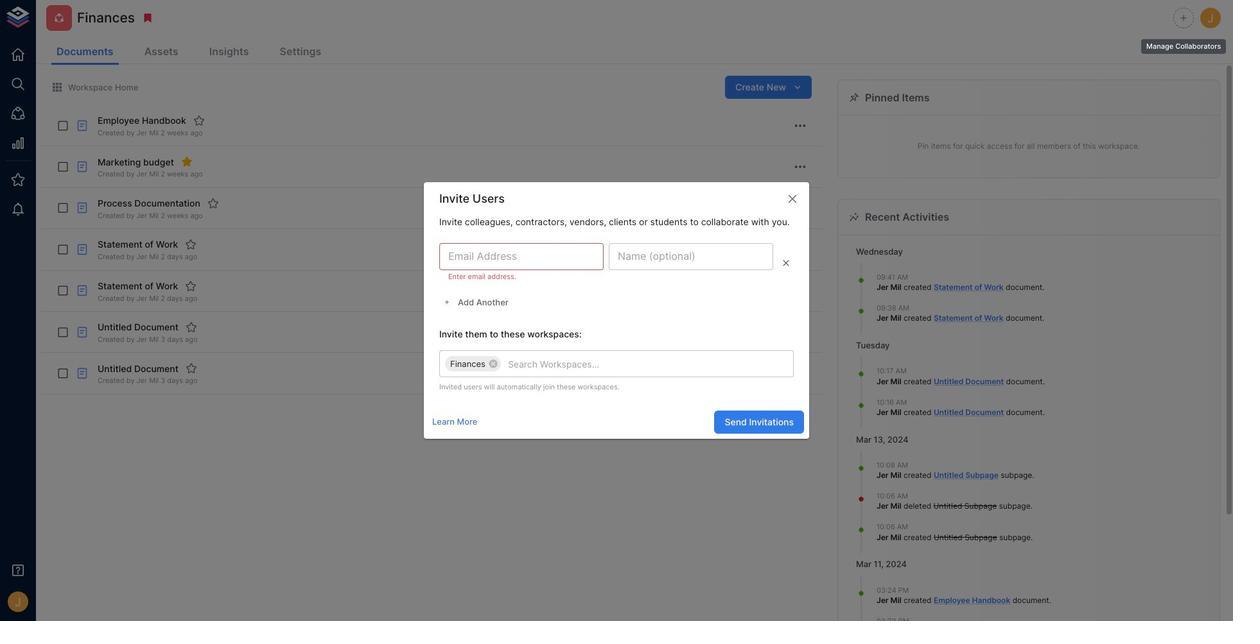 Task type: describe. For each thing, give the bounding box(es) containing it.
3 favorite image from the top
[[186, 363, 197, 375]]

2 vertical spatial favorite image
[[185, 239, 197, 251]]

2 favorite image from the top
[[186, 322, 197, 333]]

Email Address text field
[[440, 244, 604, 271]]

0 vertical spatial favorite image
[[193, 115, 205, 127]]

Search Workspaces... text field
[[503, 356, 752, 373]]

remove favorite image
[[181, 156, 193, 168]]

Name (optional) text field
[[609, 244, 774, 271]]



Task type: locate. For each thing, give the bounding box(es) containing it.
tooltip
[[1141, 30, 1228, 56]]

favorite image
[[193, 115, 205, 127], [207, 198, 219, 209], [185, 239, 197, 251]]

favorite image
[[185, 281, 197, 292], [186, 322, 197, 333], [186, 363, 197, 375]]

dialog
[[424, 182, 810, 440]]

0 vertical spatial favorite image
[[185, 281, 197, 292]]

remove bookmark image
[[142, 12, 154, 24]]

2 vertical spatial favorite image
[[186, 363, 197, 375]]

1 favorite image from the top
[[185, 281, 197, 292]]

1 vertical spatial favorite image
[[186, 322, 197, 333]]

1 vertical spatial favorite image
[[207, 198, 219, 209]]



